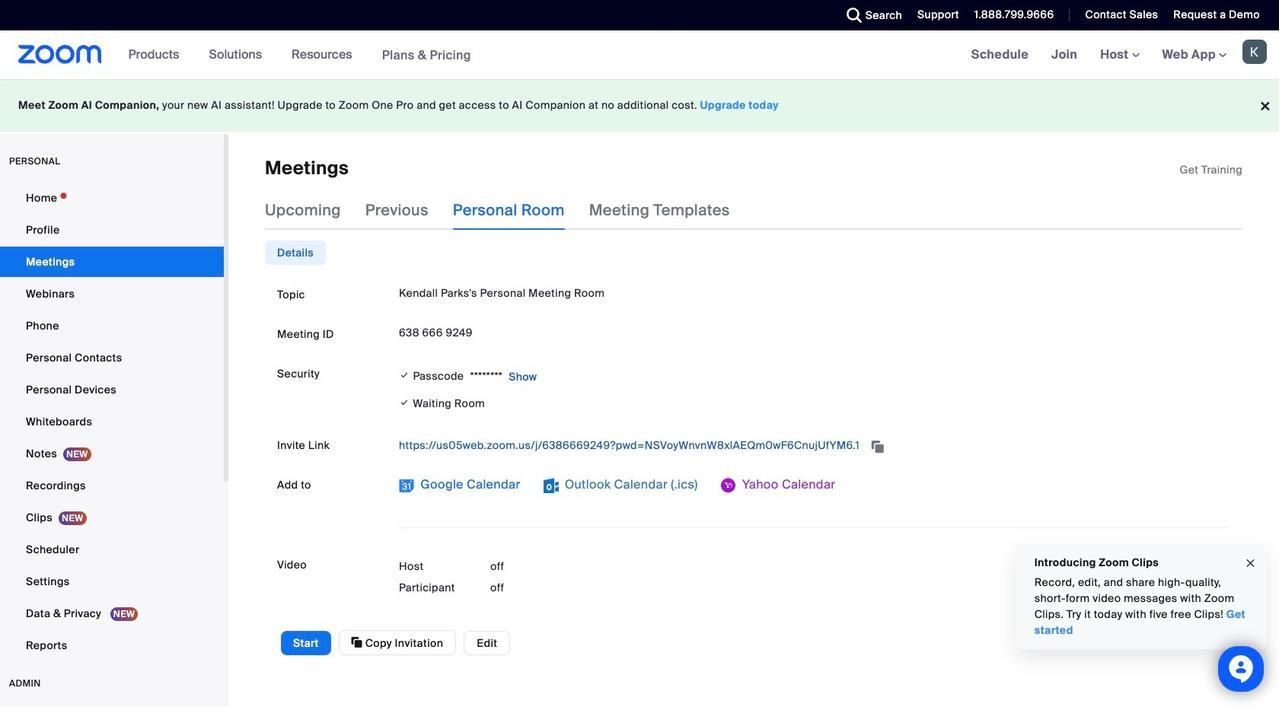 Task type: locate. For each thing, give the bounding box(es) containing it.
banner
[[0, 30, 1280, 80]]

tab list
[[265, 241, 326, 265]]

footer
[[0, 79, 1280, 132]]

tab
[[265, 241, 326, 265]]

meetings navigation
[[960, 30, 1280, 80]]

checked image
[[399, 368, 410, 383]]

application
[[1181, 162, 1243, 178]]

product information navigation
[[117, 30, 483, 80]]

close image
[[1246, 555, 1258, 572]]

profile picture image
[[1243, 40, 1268, 64]]

copy url image
[[871, 442, 886, 452]]

copy image
[[352, 636, 363, 650]]

add to outlook calendar (.ics) image
[[544, 479, 559, 494]]



Task type: vqa. For each thing, say whether or not it's contained in the screenshot.
Personal Menu menu
yes



Task type: describe. For each thing, give the bounding box(es) containing it.
add to google calendar image
[[399, 479, 414, 494]]

add to yahoo calendar image
[[721, 479, 736, 494]]

tabs of meeting tab list
[[265, 191, 755, 230]]

personal menu menu
[[0, 183, 224, 663]]

checked image
[[399, 396, 410, 412]]

zoom logo image
[[18, 45, 102, 64]]



